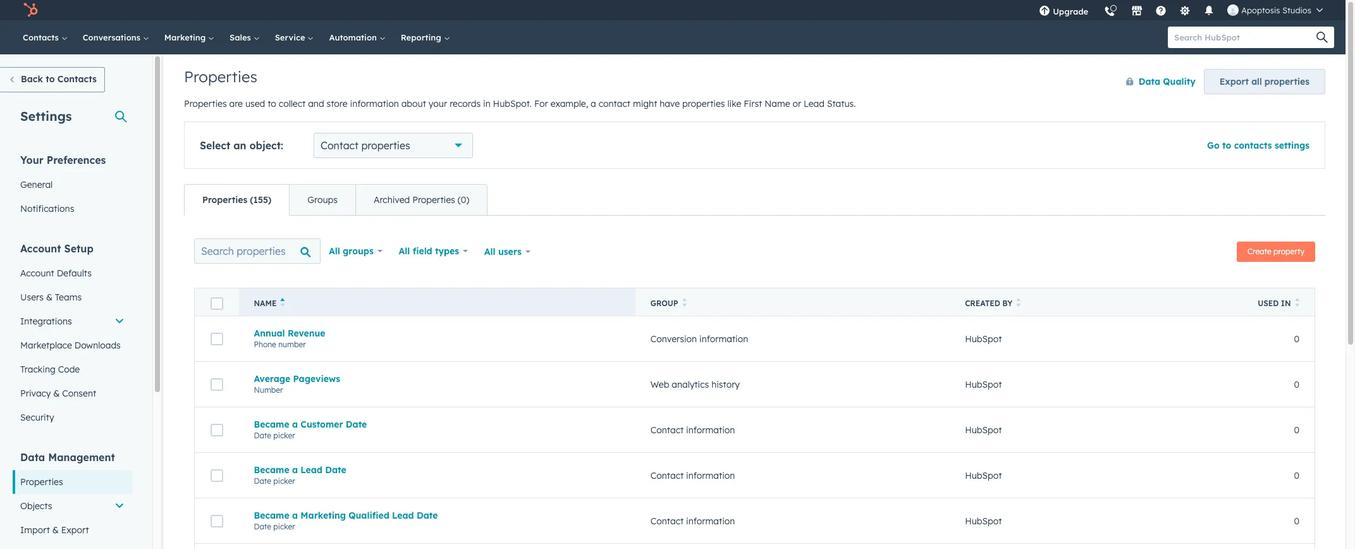 Task type: vqa. For each thing, say whether or not it's contained in the screenshot.
first SUPER ADMIN from the top of the page
no



Task type: describe. For each thing, give the bounding box(es) containing it.
0 vertical spatial lead
[[804, 98, 825, 109]]

conversion information
[[651, 333, 749, 345]]

security link
[[13, 406, 132, 430]]

or
[[793, 98, 802, 109]]

status.
[[828, 98, 856, 109]]

properties inside button
[[1265, 76, 1310, 87]]

information for became a customer date
[[687, 424, 735, 436]]

a for became a customer date
[[292, 419, 298, 430]]

Search HubSpot search field
[[1169, 27, 1324, 48]]

apoptosis studios button
[[1221, 0, 1331, 20]]

create property
[[1248, 247, 1305, 256]]

properties (155)
[[202, 194, 272, 206]]

your
[[20, 154, 44, 166]]

became a marketing qualified lead date button
[[254, 510, 621, 521]]

setup
[[64, 242, 94, 255]]

sales
[[230, 32, 254, 42]]

archived properties (0) link
[[356, 185, 487, 215]]

contact information for became a customer date
[[651, 424, 735, 436]]

archived properties (0)
[[374, 194, 470, 206]]

automation link
[[322, 20, 393, 54]]

annual
[[254, 327, 285, 339]]

a for became a lead date
[[292, 464, 298, 475]]

back
[[21, 73, 43, 85]]

picker for lead
[[274, 476, 295, 486]]

press to sort. image for used in
[[1295, 298, 1300, 307]]

account for account defaults
[[20, 268, 54, 279]]

records
[[450, 98, 481, 109]]

tracking
[[20, 364, 56, 375]]

ascending sort. press to sort descending. element
[[281, 298, 285, 309]]

have
[[660, 98, 680, 109]]

annual revenue button
[[254, 327, 621, 339]]

studios
[[1283, 5, 1312, 15]]

first
[[744, 98, 763, 109]]

management
[[48, 451, 115, 464]]

to for back
[[46, 73, 55, 85]]

back to contacts link
[[0, 67, 105, 92]]

all for all users
[[485, 246, 496, 258]]

privacy
[[20, 388, 51, 399]]

groups
[[343, 245, 374, 257]]

0 for average pageviews
[[1295, 379, 1300, 390]]

account defaults
[[20, 268, 92, 279]]

became a customer date date picker
[[254, 419, 367, 440]]

contact properties button
[[314, 133, 473, 158]]

to for go
[[1223, 140, 1232, 151]]

0 for became a lead date
[[1295, 470, 1300, 481]]

an
[[234, 139, 246, 152]]

marketplace downloads link
[[13, 333, 132, 357]]

hubspot for annual revenue
[[966, 333, 1002, 345]]

preferences
[[47, 154, 106, 166]]

qualified
[[349, 510, 390, 521]]

properties up are
[[184, 67, 257, 86]]

groups link
[[289, 185, 356, 215]]

types
[[435, 245, 459, 257]]

revenue
[[288, 327, 326, 339]]

all field types button
[[391, 239, 476, 264]]

your preferences element
[[13, 153, 132, 221]]

import & export
[[20, 525, 89, 536]]

contact inside popup button
[[321, 139, 359, 152]]

marketing inside became a marketing qualified lead date date picker
[[301, 510, 346, 521]]

tracking code link
[[13, 357, 132, 382]]

contact properties
[[321, 139, 410, 152]]

press to sort. image for created by
[[1017, 298, 1022, 307]]

consent
[[62, 388, 96, 399]]

tab list containing properties (155)
[[184, 184, 488, 216]]

privacy & consent link
[[13, 382, 132, 406]]

apoptosis
[[1242, 5, 1281, 15]]

account for account setup
[[20, 242, 61, 255]]

are
[[229, 98, 243, 109]]

press to sort. image
[[682, 298, 687, 307]]

all users button
[[476, 239, 539, 265]]

data management
[[20, 451, 115, 464]]

go to contacts settings button
[[1208, 140, 1310, 151]]

all
[[1252, 76, 1263, 87]]

properties link
[[13, 470, 132, 494]]

and
[[308, 98, 324, 109]]

became for became a customer date
[[254, 419, 290, 430]]

settings image
[[1180, 6, 1192, 17]]

general
[[20, 179, 53, 190]]

for
[[535, 98, 548, 109]]

hubspot.
[[493, 98, 532, 109]]

apoptosis studios
[[1242, 5, 1312, 15]]

created by
[[966, 299, 1013, 308]]

used in
[[1259, 299, 1292, 308]]

create
[[1248, 247, 1272, 256]]

information for became a marketing qualified lead date
[[687, 515, 735, 527]]

notifications image
[[1204, 6, 1216, 17]]

users
[[499, 246, 522, 258]]

properties left are
[[184, 98, 227, 109]]

used in button
[[1240, 288, 1316, 316]]

all field types
[[399, 245, 459, 257]]

became for became a lead date
[[254, 464, 290, 475]]

data quality
[[1139, 76, 1196, 87]]

used
[[245, 98, 265, 109]]

(0)
[[458, 194, 470, 206]]

contact for became a lead date
[[651, 470, 684, 481]]

1 horizontal spatial properties
[[683, 98, 725, 109]]

collect
[[279, 98, 306, 109]]

go to contacts settings
[[1208, 140, 1310, 151]]

a for became a marketing qualified lead date
[[292, 510, 298, 521]]

properties inside data management element
[[20, 476, 63, 488]]

a left contact
[[591, 98, 596, 109]]

integrations button
[[13, 309, 132, 333]]

data management element
[[13, 450, 132, 549]]

go
[[1208, 140, 1220, 151]]

0 for annual revenue
[[1295, 333, 1300, 345]]

back to contacts
[[21, 73, 97, 85]]

analytics
[[672, 379, 709, 390]]

average pageviews number
[[254, 373, 340, 394]]

press to sort. element for created by
[[1017, 298, 1022, 309]]

properties left (155)
[[202, 194, 248, 206]]

information for became a lead date
[[687, 470, 735, 481]]

teams
[[55, 292, 82, 303]]

account setup element
[[13, 242, 132, 430]]

store
[[327, 98, 348, 109]]

all for all field types
[[399, 245, 410, 257]]

select an object:
[[200, 139, 283, 152]]

groups
[[308, 194, 338, 206]]



Task type: locate. For each thing, give the bounding box(es) containing it.
users & teams link
[[13, 285, 132, 309]]

integrations
[[20, 316, 72, 327]]

2 horizontal spatial press to sort. element
[[1295, 298, 1300, 309]]

hubspot for became a customer date
[[966, 424, 1002, 436]]

1 horizontal spatial press to sort. image
[[1295, 298, 1300, 307]]

1 horizontal spatial export
[[1220, 76, 1250, 87]]

all left the users
[[485, 246, 496, 258]]

picker for customer
[[274, 431, 295, 440]]

2 press to sort. element from the left
[[1017, 298, 1022, 309]]

2 became from the top
[[254, 464, 290, 475]]

picker inside 'became a lead date date picker'
[[274, 476, 295, 486]]

defaults
[[57, 268, 92, 279]]

1 became from the top
[[254, 419, 290, 430]]

a inside became a marketing qualified lead date date picker
[[292, 510, 298, 521]]

to right back
[[46, 73, 55, 85]]

tab panel containing all groups
[[184, 215, 1326, 549]]

a left customer
[[292, 419, 298, 430]]

2 vertical spatial &
[[52, 525, 59, 536]]

4 hubspot from the top
[[966, 470, 1002, 481]]

to right used
[[268, 98, 276, 109]]

contacts inside 'contacts' link
[[23, 32, 61, 42]]

press to sort. element inside created by button
[[1017, 298, 1022, 309]]

1 vertical spatial contacts
[[57, 73, 97, 85]]

press to sort. element for used in
[[1295, 298, 1300, 309]]

hubspot for became a lead date
[[966, 470, 1002, 481]]

1 vertical spatial contact information
[[651, 470, 735, 481]]

hubspot for average pageviews
[[966, 379, 1002, 390]]

help image
[[1156, 6, 1167, 17]]

created by button
[[950, 288, 1240, 316]]

1 horizontal spatial lead
[[392, 510, 414, 521]]

1 horizontal spatial name
[[765, 98, 791, 109]]

2 picker from the top
[[274, 476, 295, 486]]

marketplaces image
[[1132, 6, 1143, 17]]

became down 'became a lead date date picker'
[[254, 510, 290, 521]]

all left the "groups"
[[329, 245, 340, 257]]

export inside data management element
[[61, 525, 89, 536]]

customer
[[301, 419, 343, 430]]

0 vertical spatial became
[[254, 419, 290, 430]]

3 became from the top
[[254, 510, 290, 521]]

marketplace
[[20, 340, 72, 351]]

automation
[[329, 32, 379, 42]]

Search search field
[[194, 239, 321, 264]]

& right users
[[46, 292, 52, 303]]

4 0 from the top
[[1295, 470, 1300, 481]]

marketing
[[164, 32, 208, 42], [301, 510, 346, 521]]

contact for became a customer date
[[651, 424, 684, 436]]

contact for became a marketing qualified lead date
[[651, 515, 684, 527]]

picker down 'became a lead date date picker'
[[274, 522, 295, 531]]

0 for became a marketing qualified lead date
[[1295, 515, 1300, 527]]

web analytics history
[[651, 379, 740, 390]]

a inside 'became a lead date date picker'
[[292, 464, 298, 475]]

0 horizontal spatial all
[[329, 245, 340, 257]]

press to sort. element
[[682, 298, 687, 309], [1017, 298, 1022, 309], [1295, 298, 1300, 309]]

history
[[712, 379, 740, 390]]

notifications
[[20, 203, 74, 214]]

press to sort. element for group
[[682, 298, 687, 309]]

2 horizontal spatial lead
[[804, 98, 825, 109]]

by
[[1003, 299, 1013, 308]]

all
[[329, 245, 340, 257], [399, 245, 410, 257], [485, 246, 496, 258]]

properties left the (0)
[[413, 194, 455, 206]]

0 horizontal spatial data
[[20, 451, 45, 464]]

contact information for became a marketing qualified lead date
[[651, 515, 735, 527]]

import & export link
[[13, 518, 132, 542]]

account inside account defaults link
[[20, 268, 54, 279]]

downloads
[[74, 340, 121, 351]]

name left or
[[765, 98, 791, 109]]

3 hubspot from the top
[[966, 424, 1002, 436]]

settings link
[[1173, 0, 1199, 20]]

account up account defaults
[[20, 242, 61, 255]]

& for export
[[52, 525, 59, 536]]

0 vertical spatial contact information
[[651, 424, 735, 436]]

1 contact information from the top
[[651, 424, 735, 436]]

0 vertical spatial &
[[46, 292, 52, 303]]

1 vertical spatial properties
[[683, 98, 725, 109]]

upgrade image
[[1040, 6, 1051, 17]]

5 hubspot from the top
[[966, 515, 1002, 527]]

0 horizontal spatial name
[[254, 299, 277, 308]]

0 vertical spatial picker
[[274, 431, 295, 440]]

all groups button
[[321, 239, 391, 264]]

lead
[[804, 98, 825, 109], [301, 464, 323, 475], [392, 510, 414, 521]]

2 vertical spatial became
[[254, 510, 290, 521]]

upgrade
[[1054, 6, 1089, 16]]

0 horizontal spatial lead
[[301, 464, 323, 475]]

1 vertical spatial account
[[20, 268, 54, 279]]

information
[[350, 98, 399, 109], [700, 333, 749, 345], [687, 424, 735, 436], [687, 470, 735, 481], [687, 515, 735, 527]]

1 vertical spatial data
[[20, 451, 45, 464]]

press to sort. element right group
[[682, 298, 687, 309]]

1 vertical spatial &
[[53, 388, 60, 399]]

export all properties
[[1220, 76, 1310, 87]]

tracking code
[[20, 364, 80, 375]]

picker inside 'became a customer date date picker'
[[274, 431, 295, 440]]

press to sort. image inside used in button
[[1295, 298, 1300, 307]]

0 vertical spatial account
[[20, 242, 61, 255]]

average
[[254, 373, 291, 384]]

hubspot image
[[23, 3, 38, 18]]

5 0 from the top
[[1295, 515, 1300, 527]]

like
[[728, 98, 742, 109]]

all inside "popup button"
[[329, 245, 340, 257]]

in
[[483, 98, 491, 109]]

search image
[[1317, 32, 1329, 43]]

became a lead date date picker
[[254, 464, 347, 486]]

0 vertical spatial properties
[[1265, 76, 1310, 87]]

0 vertical spatial export
[[1220, 76, 1250, 87]]

data for data management
[[20, 451, 45, 464]]

press to sort. image
[[1017, 298, 1022, 307], [1295, 298, 1300, 307]]

properties left the like
[[683, 98, 725, 109]]

0 horizontal spatial marketing
[[164, 32, 208, 42]]

became inside 'became a lead date date picker'
[[254, 464, 290, 475]]

lead inside 'became a lead date date picker'
[[301, 464, 323, 475]]

& for teams
[[46, 292, 52, 303]]

1 picker from the top
[[274, 431, 295, 440]]

1 horizontal spatial all
[[399, 245, 410, 257]]

pageviews
[[293, 373, 340, 384]]

0 for became a customer date
[[1295, 424, 1300, 436]]

hubspot
[[966, 333, 1002, 345], [966, 379, 1002, 390], [966, 424, 1002, 436], [966, 470, 1002, 481], [966, 515, 1002, 527]]

2 horizontal spatial properties
[[1265, 76, 1310, 87]]

properties up objects
[[20, 476, 63, 488]]

example,
[[551, 98, 589, 109]]

press to sort. element right in
[[1295, 298, 1300, 309]]

sales link
[[222, 20, 267, 54]]

1 vertical spatial marketing
[[301, 510, 346, 521]]

2 press to sort. image from the left
[[1295, 298, 1300, 307]]

2 vertical spatial properties
[[362, 139, 410, 152]]

lead down 'became a customer date date picker'
[[301, 464, 323, 475]]

name
[[765, 98, 791, 109], [254, 299, 277, 308]]

press to sort. image inside created by button
[[1017, 298, 1022, 307]]

2 contact information from the top
[[651, 470, 735, 481]]

& right privacy
[[53, 388, 60, 399]]

contact information for became a lead date
[[651, 470, 735, 481]]

menu containing apoptosis studios
[[1032, 0, 1331, 25]]

0 horizontal spatial press to sort. element
[[682, 298, 687, 309]]

picker up 'became a lead date date picker'
[[274, 431, 295, 440]]

data down security
[[20, 451, 45, 464]]

marketing left "qualified"
[[301, 510, 346, 521]]

1 vertical spatial export
[[61, 525, 89, 536]]

menu
[[1032, 0, 1331, 25]]

account defaults link
[[13, 261, 132, 285]]

data for data quality
[[1139, 76, 1161, 87]]

0 vertical spatial to
[[46, 73, 55, 85]]

0 vertical spatial name
[[765, 98, 791, 109]]

3 contact information from the top
[[651, 515, 735, 527]]

hubspot for became a marketing qualified lead date
[[966, 515, 1002, 527]]

lead right or
[[804, 98, 825, 109]]

1 vertical spatial name
[[254, 299, 277, 308]]

&
[[46, 292, 52, 303], [53, 388, 60, 399], [52, 525, 59, 536]]

account up users
[[20, 268, 54, 279]]

1 horizontal spatial marketing
[[301, 510, 346, 521]]

1 hubspot from the top
[[966, 333, 1002, 345]]

press to sort. image right in
[[1295, 298, 1300, 307]]

2 vertical spatial contact information
[[651, 515, 735, 527]]

1 account from the top
[[20, 242, 61, 255]]

export all properties button
[[1205, 69, 1326, 94]]

2 horizontal spatial all
[[485, 246, 496, 258]]

3 press to sort. element from the left
[[1295, 298, 1300, 309]]

0
[[1295, 333, 1300, 345], [1295, 379, 1300, 390], [1295, 424, 1300, 436], [1295, 470, 1300, 481], [1295, 515, 1300, 527]]

contacts right back
[[57, 73, 97, 85]]

quality
[[1164, 76, 1196, 87]]

export
[[1220, 76, 1250, 87], [61, 525, 89, 536]]

all inside popup button
[[485, 246, 496, 258]]

a down 'became a customer date date picker'
[[292, 464, 298, 475]]

became for became a marketing qualified lead date
[[254, 510, 290, 521]]

0 vertical spatial marketing
[[164, 32, 208, 42]]

tab panel
[[184, 215, 1326, 549]]

date
[[346, 419, 367, 430], [254, 431, 271, 440], [325, 464, 347, 475], [254, 476, 271, 486], [417, 510, 438, 521], [254, 522, 271, 531]]

0 horizontal spatial properties
[[362, 139, 410, 152]]

became inside 'became a customer date date picker'
[[254, 419, 290, 430]]

help button
[[1151, 0, 1173, 20]]

to right go
[[1223, 140, 1232, 151]]

export inside button
[[1220, 76, 1250, 87]]

1 vertical spatial lead
[[301, 464, 323, 475]]

data quality button
[[1113, 69, 1197, 94]]

1 press to sort. image from the left
[[1017, 298, 1022, 307]]

notifications link
[[13, 197, 132, 221]]

& inside data management element
[[52, 525, 59, 536]]

0 horizontal spatial export
[[61, 525, 89, 536]]

marketing link
[[157, 20, 222, 54]]

lead inside became a marketing qualified lead date date picker
[[392, 510, 414, 521]]

1 vertical spatial picker
[[274, 476, 295, 486]]

2 vertical spatial to
[[1223, 140, 1232, 151]]

settings
[[1275, 140, 1310, 151]]

0 horizontal spatial to
[[46, 73, 55, 85]]

service link
[[267, 20, 322, 54]]

0 vertical spatial data
[[1139, 76, 1161, 87]]

all left field
[[399, 245, 410, 257]]

& for consent
[[53, 388, 60, 399]]

& right 'import'
[[52, 525, 59, 536]]

1 0 from the top
[[1295, 333, 1300, 345]]

information for annual revenue
[[700, 333, 749, 345]]

tara schultz image
[[1228, 4, 1240, 16]]

all groups
[[329, 245, 374, 257]]

phone
[[254, 339, 276, 349]]

became a lead date button
[[254, 464, 621, 475]]

name inside name button
[[254, 299, 277, 308]]

name left ascending sort. press to sort descending. element
[[254, 299, 277, 308]]

object:
[[250, 139, 283, 152]]

calling icon button
[[1100, 1, 1121, 20]]

contacts
[[1235, 140, 1273, 151]]

properties down about
[[362, 139, 410, 152]]

about
[[402, 98, 426, 109]]

3 picker from the top
[[274, 522, 295, 531]]

export down objects button
[[61, 525, 89, 536]]

all inside "popup button"
[[399, 245, 410, 257]]

marketing left sales
[[164, 32, 208, 42]]

ascending sort. press to sort descending. image
[[281, 298, 285, 307]]

press to sort. element inside used in button
[[1295, 298, 1300, 309]]

might
[[633, 98, 658, 109]]

1 horizontal spatial data
[[1139, 76, 1161, 87]]

export left the all
[[1220, 76, 1250, 87]]

became down number
[[254, 419, 290, 430]]

code
[[58, 364, 80, 375]]

2 0 from the top
[[1295, 379, 1300, 390]]

picker
[[274, 431, 295, 440], [274, 476, 295, 486], [274, 522, 295, 531]]

service
[[275, 32, 308, 42]]

1 press to sort. element from the left
[[682, 298, 687, 309]]

data inside button
[[1139, 76, 1161, 87]]

group button
[[636, 288, 950, 316]]

became inside became a marketing qualified lead date date picker
[[254, 510, 290, 521]]

a down 'became a lead date date picker'
[[292, 510, 298, 521]]

archived
[[374, 194, 410, 206]]

properties are used to collect and store information about your records in hubspot. for example, a contact might have properties like first name or lead status.
[[184, 98, 856, 109]]

1 vertical spatial to
[[268, 98, 276, 109]]

became a customer date button
[[254, 419, 621, 430]]

reporting
[[401, 32, 444, 42]]

annual revenue phone number
[[254, 327, 326, 349]]

name button
[[239, 288, 636, 316]]

contacts inside back to contacts link
[[57, 73, 97, 85]]

0 horizontal spatial press to sort. image
[[1017, 298, 1022, 307]]

1 vertical spatial became
[[254, 464, 290, 475]]

became down 'became a customer date date picker'
[[254, 464, 290, 475]]

properties right the all
[[1265, 76, 1310, 87]]

number
[[278, 339, 306, 349]]

1 horizontal spatial press to sort. element
[[1017, 298, 1022, 309]]

all users
[[485, 246, 522, 258]]

2 hubspot from the top
[[966, 379, 1002, 390]]

press to sort. element inside group button
[[682, 298, 687, 309]]

(155)
[[250, 194, 272, 206]]

group
[[651, 299, 679, 308]]

press to sort. element right by
[[1017, 298, 1022, 309]]

2 vertical spatial picker
[[274, 522, 295, 531]]

a inside 'became a customer date date picker'
[[292, 419, 298, 430]]

picker inside became a marketing qualified lead date date picker
[[274, 522, 295, 531]]

became a marketing qualified lead date date picker
[[254, 510, 438, 531]]

press to sort. image right by
[[1017, 298, 1022, 307]]

2 horizontal spatial to
[[1223, 140, 1232, 151]]

properties inside popup button
[[362, 139, 410, 152]]

contacts
[[23, 32, 61, 42], [57, 73, 97, 85]]

2 vertical spatial lead
[[392, 510, 414, 521]]

calling icon image
[[1105, 6, 1116, 18]]

tab list
[[184, 184, 488, 216]]

used
[[1259, 299, 1280, 308]]

0 vertical spatial contacts
[[23, 32, 61, 42]]

2 account from the top
[[20, 268, 54, 279]]

contact
[[321, 139, 359, 152], [651, 424, 684, 436], [651, 470, 684, 481], [651, 515, 684, 527]]

picker down 'became a customer date date picker'
[[274, 476, 295, 486]]

security
[[20, 412, 54, 423]]

users & teams
[[20, 292, 82, 303]]

import
[[20, 525, 50, 536]]

objects button
[[13, 494, 132, 518]]

all for all groups
[[329, 245, 340, 257]]

1 horizontal spatial to
[[268, 98, 276, 109]]

lead right "qualified"
[[392, 510, 414, 521]]

contacts down hubspot link
[[23, 32, 61, 42]]

3 0 from the top
[[1295, 424, 1300, 436]]

data left quality
[[1139, 76, 1161, 87]]



